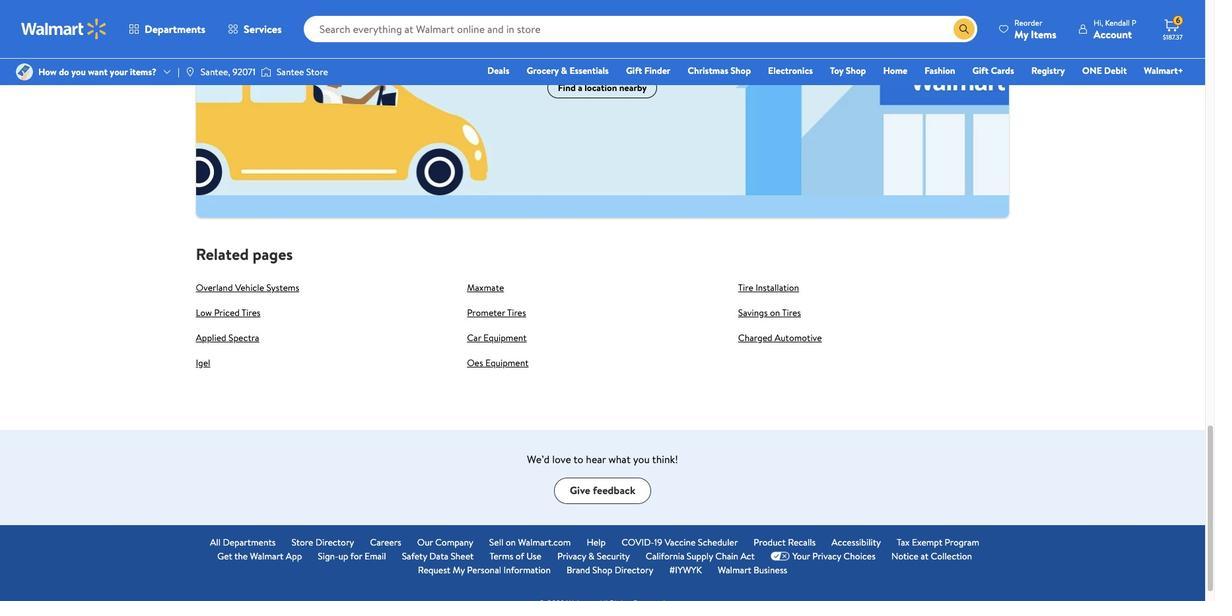 Task type: describe. For each thing, give the bounding box(es) containing it.
find a location nearby link
[[548, 77, 658, 98]]

safety
[[402, 550, 427, 563]]

your privacy choices
[[793, 550, 876, 563]]

to
[[574, 452, 584, 467]]

6
[[1176, 15, 1181, 26]]

sell
[[489, 536, 504, 549]]

shop for christmas
[[731, 64, 751, 77]]

Search search field
[[304, 16, 978, 42]]

my inside reorder my items
[[1015, 27, 1029, 41]]

security
[[597, 550, 630, 563]]

brand
[[567, 564, 590, 577]]

nearby
[[620, 81, 647, 94]]

covid-19 vaccine scheduler
[[622, 536, 738, 549]]

automotive
[[775, 331, 822, 345]]

0 vertical spatial directory
[[316, 536, 354, 549]]

location
[[585, 81, 617, 94]]

sign-up for email link
[[318, 550, 386, 564]]

walmart+ link
[[1139, 63, 1190, 78]]

on for savings on tires
[[770, 306, 781, 320]]

vaccine
[[665, 536, 696, 549]]

Walmart Site-Wide search field
[[304, 16, 978, 42]]

my inside notice at collection request my personal information
[[453, 564, 465, 577]]

electronics link
[[762, 63, 819, 78]]

shop for toy
[[846, 64, 866, 77]]

cards
[[991, 64, 1015, 77]]

departments inside departments dropdown button
[[145, 22, 206, 36]]

toy
[[830, 64, 844, 77]]

california
[[646, 550, 685, 563]]

sign-up for email
[[318, 550, 386, 563]]

safety data sheet link
[[402, 550, 474, 564]]

1 vertical spatial directory
[[615, 564, 654, 577]]

applied
[[196, 331, 226, 345]]

gift finder
[[626, 64, 671, 77]]

covid-19 vaccine scheduler link
[[622, 536, 738, 550]]

equipment for oes equipment
[[486, 357, 529, 370]]

savings
[[739, 306, 768, 320]]

departments inside all departments link
[[223, 536, 276, 549]]

careers link
[[370, 536, 402, 550]]

tire installation link
[[739, 281, 800, 294]]

0 vertical spatial you
[[71, 65, 86, 79]]

notice at collection link
[[892, 550, 973, 564]]

tires for savings on tires
[[782, 306, 801, 320]]

car
[[467, 331, 481, 345]]

get the walmart app link
[[217, 550, 302, 564]]

home link
[[878, 63, 914, 78]]

up
[[339, 550, 349, 563]]

related pages
[[196, 243, 293, 265]]

hi, kendall p account
[[1094, 17, 1137, 41]]

your inside the visit your auto care center! save on a full range of services from our certified techs.
[[540, 26, 570, 48]]

debit
[[1105, 64, 1127, 77]]

1 vertical spatial your
[[110, 65, 128, 79]]

1 horizontal spatial a
[[578, 81, 583, 94]]

tire
[[739, 281, 754, 294]]

recalls
[[788, 536, 816, 549]]

finder
[[645, 64, 671, 77]]

find
[[558, 81, 576, 94]]

gift finder link
[[620, 63, 677, 78]]

vehicle
[[235, 281, 264, 294]]

center!
[[648, 26, 701, 48]]

services
[[579, 52, 616, 67]]

santee store
[[277, 65, 328, 79]]

walmart business link
[[718, 564, 788, 578]]

low priced tires link
[[196, 306, 261, 320]]

visit
[[505, 26, 536, 48]]

auto
[[574, 26, 608, 48]]

igel
[[196, 357, 210, 370]]

notice
[[892, 550, 919, 563]]

fashion link
[[919, 63, 962, 78]]

careers
[[370, 536, 402, 549]]

business
[[754, 564, 788, 577]]

equipment for car equipment
[[484, 331, 527, 345]]

items?
[[130, 65, 157, 79]]

a inside the visit your auto care center! save on a full range of services from our certified techs.
[[514, 52, 519, 67]]

charged
[[739, 331, 773, 345]]

terms of use
[[490, 550, 542, 563]]

app
[[286, 550, 302, 563]]

toy shop link
[[825, 63, 872, 78]]

& for grocery
[[561, 64, 568, 77]]

california supply chain act link
[[646, 550, 755, 564]]

personal
[[467, 564, 502, 577]]

do
[[59, 65, 69, 79]]

sell on walmart.com link
[[489, 536, 571, 550]]

terms of use link
[[490, 550, 542, 564]]

 image for how do you want your items?
[[16, 63, 33, 81]]

p
[[1132, 17, 1137, 28]]

home
[[884, 64, 908, 77]]

techs.
[[702, 52, 729, 67]]

we'd
[[527, 452, 550, 467]]

our company link
[[417, 536, 474, 550]]

0 vertical spatial store
[[306, 65, 328, 79]]

low priced tires
[[196, 306, 261, 320]]

car equipment link
[[467, 331, 527, 345]]

overland vehicle systems link
[[196, 281, 299, 294]]

 image for santee store
[[261, 65, 271, 79]]

visit your auto care center! save on a full range of services from our certified techs.
[[476, 26, 729, 67]]

safety data sheet
[[402, 550, 474, 563]]

search icon image
[[959, 24, 970, 34]]

1 privacy from the left
[[558, 550, 586, 563]]

love
[[552, 452, 571, 467]]

on inside the visit your auto care center! save on a full range of services from our certified techs.
[[500, 52, 511, 67]]

pages
[[253, 243, 293, 265]]

hear
[[586, 452, 606, 467]]

the
[[235, 550, 248, 563]]

your privacy choices link
[[771, 550, 876, 564]]

prometer tires
[[467, 306, 526, 320]]

related
[[196, 243, 249, 265]]

our company
[[417, 536, 474, 549]]

store directory
[[292, 536, 354, 549]]

at
[[921, 550, 929, 563]]

covid-
[[622, 536, 655, 549]]

one
[[1083, 64, 1103, 77]]

#iywyk link
[[670, 564, 702, 578]]

walmart image
[[21, 18, 107, 40]]

reorder my items
[[1015, 17, 1057, 41]]

from
[[618, 52, 641, 67]]

overland vehicle systems
[[196, 281, 299, 294]]

gift for gift finder
[[626, 64, 642, 77]]

act
[[741, 550, 755, 563]]

terms
[[490, 550, 514, 563]]



Task type: locate. For each thing, give the bounding box(es) containing it.
shop right the techs.
[[731, 64, 751, 77]]

a right find on the left top of page
[[578, 81, 583, 94]]

reorder
[[1015, 17, 1043, 28]]

1 vertical spatial on
[[770, 306, 781, 320]]

0 horizontal spatial a
[[514, 52, 519, 67]]

on right save
[[500, 52, 511, 67]]

account
[[1094, 27, 1133, 41]]

product recalls
[[754, 536, 816, 549]]

tire installation
[[739, 281, 800, 294]]

1 vertical spatial my
[[453, 564, 465, 577]]

1 horizontal spatial directory
[[615, 564, 654, 577]]

my down sheet
[[453, 564, 465, 577]]

of right the range at the left
[[567, 52, 577, 67]]

privacy
[[558, 550, 586, 563], [813, 550, 842, 563]]

privacy right "your"
[[813, 550, 842, 563]]

you right what
[[633, 452, 650, 467]]

tires for low priced tires
[[242, 306, 261, 320]]

tax exempt program link
[[897, 536, 980, 550]]

1 horizontal spatial you
[[633, 452, 650, 467]]

on for sell on walmart.com
[[506, 536, 516, 549]]

departments button
[[118, 13, 217, 45]]

spectra
[[229, 331, 259, 345]]

request my personal information link
[[418, 564, 551, 578]]

walmart
[[250, 550, 284, 563], [718, 564, 752, 577]]

your up the range at the left
[[540, 26, 570, 48]]

departments up | at the top left of page
[[145, 22, 206, 36]]

your
[[793, 550, 811, 563]]

on right sell
[[506, 536, 516, 549]]

& inside privacy & security link
[[589, 550, 595, 563]]

savings on tires link
[[739, 306, 801, 320]]

0 horizontal spatial  image
[[16, 63, 33, 81]]

1 vertical spatial equipment
[[486, 357, 529, 370]]

privacy up brand
[[558, 550, 586, 563]]

1 horizontal spatial departments
[[223, 536, 276, 549]]

1 horizontal spatial gift
[[973, 64, 989, 77]]

essentials
[[570, 64, 609, 77]]

christmas
[[688, 64, 729, 77]]

feedback
[[593, 484, 636, 498]]

installation
[[756, 281, 800, 294]]

equipment down car equipment
[[486, 357, 529, 370]]

1 horizontal spatial my
[[1015, 27, 1029, 41]]

2 tires from the left
[[507, 306, 526, 320]]

what
[[609, 452, 631, 467]]

directory
[[316, 536, 354, 549], [615, 564, 654, 577]]

give feedback
[[570, 484, 636, 498]]

0 vertical spatial equipment
[[484, 331, 527, 345]]

shop right toy
[[846, 64, 866, 77]]

|
[[178, 65, 180, 79]]

find a location nearby
[[558, 81, 647, 94]]

systems
[[267, 281, 299, 294]]

tax exempt program get the walmart app
[[217, 536, 980, 563]]

use
[[527, 550, 542, 563]]

0 vertical spatial walmart
[[250, 550, 284, 563]]

equipment up oes equipment
[[484, 331, 527, 345]]

our
[[643, 52, 658, 67]]

0 horizontal spatial gift
[[626, 64, 642, 77]]

2 privacy from the left
[[813, 550, 842, 563]]

gift up nearby
[[626, 64, 642, 77]]

6 $187.37
[[1163, 15, 1183, 42]]

shop inside 'link'
[[731, 64, 751, 77]]

0 horizontal spatial walmart
[[250, 550, 284, 563]]

you
[[71, 65, 86, 79], [633, 452, 650, 467]]

santee, 92071
[[201, 65, 256, 79]]

1 horizontal spatial &
[[589, 550, 595, 563]]

1 vertical spatial walmart
[[718, 564, 752, 577]]

0 horizontal spatial privacy
[[558, 550, 586, 563]]

brand shop directory link
[[567, 564, 654, 578]]

on right savings
[[770, 306, 781, 320]]

you right do
[[71, 65, 86, 79]]

1 gift from the left
[[626, 64, 642, 77]]

priced
[[214, 306, 240, 320]]

1 horizontal spatial privacy
[[813, 550, 842, 563]]

directory up sign-
[[316, 536, 354, 549]]

1 vertical spatial store
[[292, 536, 313, 549]]

0 horizontal spatial your
[[110, 65, 128, 79]]

how do you want your items?
[[38, 65, 157, 79]]

0 vertical spatial a
[[514, 52, 519, 67]]

scheduler
[[698, 536, 738, 549]]

2 gift from the left
[[973, 64, 989, 77]]

walmart+
[[1145, 64, 1184, 77]]

1 horizontal spatial shop
[[731, 64, 751, 77]]

gift for gift cards
[[973, 64, 989, 77]]

#iywyk
[[670, 564, 702, 577]]

walmart.com
[[518, 536, 571, 549]]

of left use
[[516, 550, 524, 563]]

1 tires from the left
[[242, 306, 261, 320]]

1 vertical spatial departments
[[223, 536, 276, 549]]

& for privacy
[[589, 550, 595, 563]]

my left items
[[1015, 27, 1029, 41]]

departments up the
[[223, 536, 276, 549]]

1 vertical spatial &
[[589, 550, 595, 563]]

& inside grocery & essentials link
[[561, 64, 568, 77]]

all departments
[[210, 536, 276, 549]]

1 horizontal spatial of
[[567, 52, 577, 67]]

shop down privacy & security
[[593, 564, 613, 577]]

registry
[[1032, 64, 1066, 77]]

one debit
[[1083, 64, 1127, 77]]

information
[[504, 564, 551, 577]]

& down help
[[589, 550, 595, 563]]

a left full
[[514, 52, 519, 67]]

0 horizontal spatial &
[[561, 64, 568, 77]]

1 horizontal spatial your
[[540, 26, 570, 48]]

2 horizontal spatial shop
[[846, 64, 866, 77]]

0 horizontal spatial departments
[[145, 22, 206, 36]]

services
[[244, 22, 282, 36]]

0 horizontal spatial shop
[[593, 564, 613, 577]]

0 horizontal spatial of
[[516, 550, 524, 563]]

christmas shop link
[[682, 63, 757, 78]]

accessibility
[[832, 536, 881, 549]]

gift left cards
[[973, 64, 989, 77]]

santee
[[277, 65, 304, 79]]

think!
[[652, 452, 678, 467]]

email
[[365, 550, 386, 563]]

tax
[[897, 536, 910, 549]]

0 horizontal spatial you
[[71, 65, 86, 79]]

walmart right the
[[250, 550, 284, 563]]

our
[[417, 536, 433, 549]]

gift cards link
[[967, 63, 1021, 78]]

0 horizontal spatial tires
[[242, 306, 261, 320]]

walmart business
[[718, 564, 788, 577]]

sell on walmart.com
[[489, 536, 571, 549]]

hi,
[[1094, 17, 1104, 28]]

notice at collection request my personal information
[[418, 550, 973, 577]]

privacy & security
[[558, 550, 630, 563]]

1 vertical spatial of
[[516, 550, 524, 563]]

 image
[[185, 67, 195, 77]]

3 tires from the left
[[782, 306, 801, 320]]

walmart down chain
[[718, 564, 752, 577]]

walmart inside tax exempt program get the walmart app
[[250, 550, 284, 563]]

2 vertical spatial on
[[506, 536, 516, 549]]

program
[[945, 536, 980, 549]]

store right the santee
[[306, 65, 328, 79]]

maxmate link
[[467, 281, 504, 294]]

store up app
[[292, 536, 313, 549]]

& up find on the left top of page
[[561, 64, 568, 77]]

your right want
[[110, 65, 128, 79]]

choices
[[844, 550, 876, 563]]

of inside terms of use link
[[516, 550, 524, 563]]

0 vertical spatial my
[[1015, 27, 1029, 41]]

 image
[[16, 63, 33, 81], [261, 65, 271, 79]]

1 vertical spatial a
[[578, 81, 583, 94]]

want
[[88, 65, 108, 79]]

walmart inside "link"
[[718, 564, 752, 577]]

tires right priced
[[242, 306, 261, 320]]

prometer tires link
[[467, 306, 526, 320]]

departments
[[145, 22, 206, 36], [223, 536, 276, 549]]

 image right 92071
[[261, 65, 271, 79]]

1 horizontal spatial tires
[[507, 306, 526, 320]]

0 vertical spatial your
[[540, 26, 570, 48]]

 image left how
[[16, 63, 33, 81]]

for
[[351, 550, 362, 563]]

1 vertical spatial you
[[633, 452, 650, 467]]

shop for brand
[[593, 564, 613, 577]]

0 vertical spatial &
[[561, 64, 568, 77]]

we'd love to hear what you think!
[[527, 452, 678, 467]]

privacy choices icon image
[[771, 552, 790, 562]]

items
[[1031, 27, 1057, 41]]

gift inside 'link'
[[973, 64, 989, 77]]

tires up automotive
[[782, 306, 801, 320]]

directory down security
[[615, 564, 654, 577]]

store
[[306, 65, 328, 79], [292, 536, 313, 549]]

0 horizontal spatial directory
[[316, 536, 354, 549]]

prometer
[[467, 306, 505, 320]]

tires right prometer at the bottom of the page
[[507, 306, 526, 320]]

chain
[[716, 550, 739, 563]]

0 vertical spatial departments
[[145, 22, 206, 36]]

1 horizontal spatial  image
[[261, 65, 271, 79]]

1 horizontal spatial walmart
[[718, 564, 752, 577]]

2 horizontal spatial tires
[[782, 306, 801, 320]]

0 horizontal spatial my
[[453, 564, 465, 577]]

19
[[655, 536, 663, 549]]

oes equipment
[[467, 357, 529, 370]]

california supply chain act
[[646, 550, 755, 563]]

0 vertical spatial of
[[567, 52, 577, 67]]

all
[[210, 536, 221, 549]]

0 vertical spatial on
[[500, 52, 511, 67]]

of inside the visit your auto care center! save on a full range of services from our certified techs.
[[567, 52, 577, 67]]

full
[[521, 52, 536, 67]]

how
[[38, 65, 57, 79]]



Task type: vqa. For each thing, say whether or not it's contained in the screenshot.
Shipping Arrives Dec 14 Free
no



